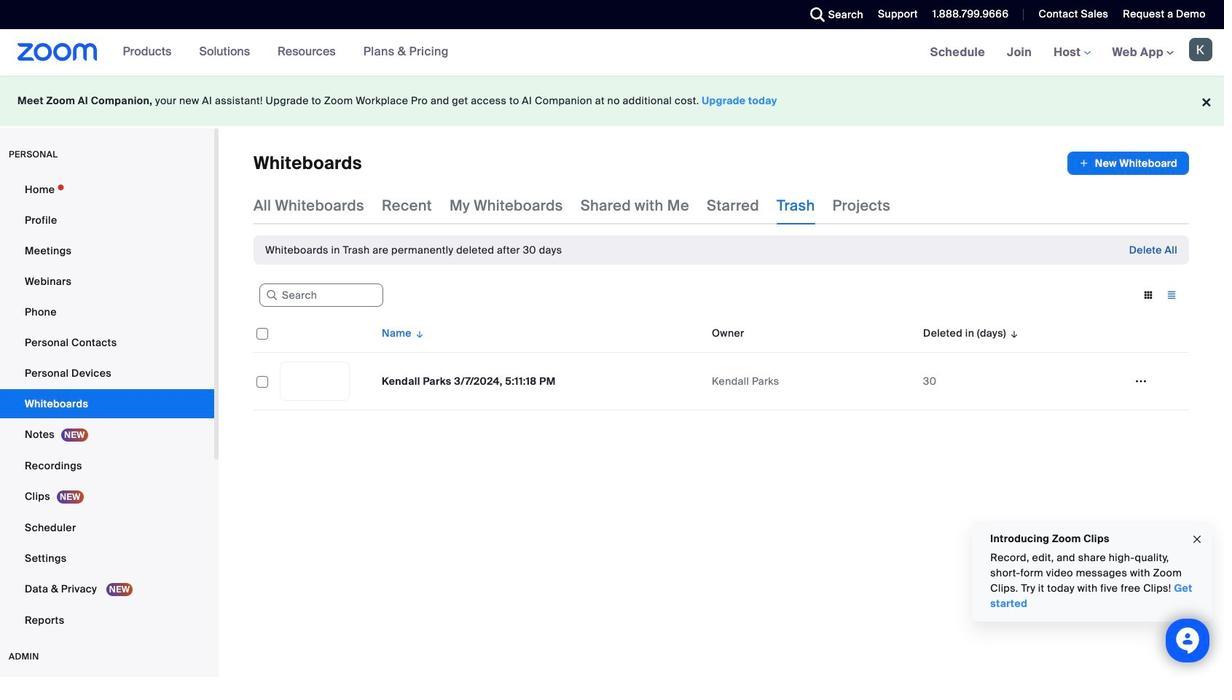 Task type: locate. For each thing, give the bounding box(es) containing it.
profile picture image
[[1190, 38, 1213, 61]]

banner
[[0, 29, 1225, 77]]

alert
[[265, 243, 562, 257]]

arrow down image
[[412, 324, 425, 342]]

thumbnail of kendall parks 3/7/2024, 5:11:18 pm image
[[281, 362, 349, 400]]

personal menu menu
[[0, 175, 214, 636]]

add image
[[1080, 156, 1090, 171]]

application
[[1068, 152, 1190, 175], [254, 314, 1190, 410]]

grid mode, not selected image
[[1137, 289, 1161, 302]]

0 vertical spatial application
[[1068, 152, 1190, 175]]

more options for kendall parks 3/7/2024, 5:11:18 pm image
[[1130, 375, 1153, 388]]

footer
[[0, 76, 1225, 126]]

1 vertical spatial application
[[254, 314, 1190, 410]]



Task type: describe. For each thing, give the bounding box(es) containing it.
kendall parks 3/7/2024, 5:11:18 pm element
[[382, 375, 556, 388]]

arrow down image
[[1007, 324, 1020, 342]]

zoom logo image
[[17, 43, 97, 61]]

close image
[[1192, 531, 1204, 548]]

list mode, selected image
[[1161, 289, 1184, 302]]

tabs of all whiteboard page tab list
[[254, 187, 891, 225]]

meetings navigation
[[920, 29, 1225, 77]]

product information navigation
[[112, 29, 460, 76]]

Search text field
[[260, 284, 383, 307]]



Task type: vqa. For each thing, say whether or not it's contained in the screenshot.
meetings navigation
yes



